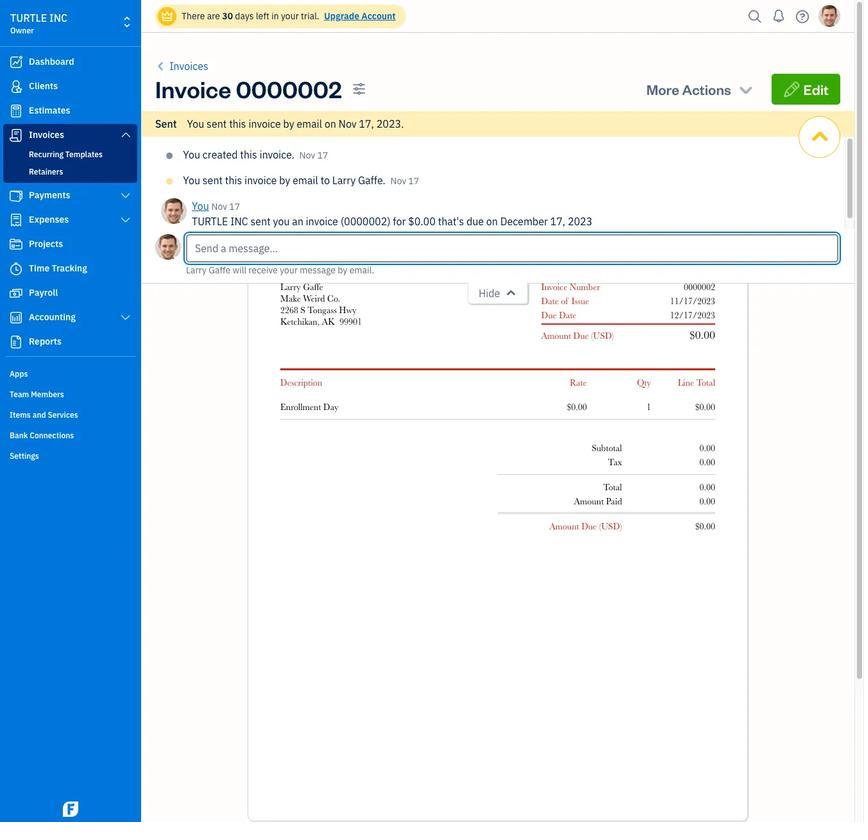 Task type: describe. For each thing, give the bounding box(es) containing it.
projects
[[29, 238, 63, 250]]

subtotal tax
[[592, 443, 623, 467]]

freshbooks image
[[60, 802, 81, 817]]

settings for this invoice image
[[353, 83, 366, 96]]

larry for larry gaffe make weird co. 2268 s tongass hwy ketchikan, ak  99901
[[281, 282, 301, 292]]

2023.
[[377, 117, 404, 130]]

invoices inside main 'element'
[[29, 129, 64, 141]]

december
[[501, 215, 548, 228]]

expense image
[[8, 214, 24, 227]]

this for you created this invoice.
[[240, 148, 257, 161]]

notifications image
[[769, 3, 790, 29]]

12/17/2023
[[671, 310, 716, 320]]

there are 30 days left in your trial. upgrade account
[[182, 10, 396, 22]]

has
[[338, 148, 355, 161]]

weird inside larry gaffe make weird co. 2268 s tongass hwy ketchikan, ak  99901
[[303, 293, 325, 304]]

subtotal
[[592, 443, 623, 453]]

12794992386
[[281, 218, 330, 228]]

you for you nov 17 turtle inc sent you an invoice (0000002) for $0.00 that's due on december 17, 2023
[[192, 200, 209, 213]]

2268
[[281, 305, 299, 315]]

0 vertical spatial larry
[[333, 174, 356, 187]]

dashboard link
[[3, 51, 137, 74]]

estimates
[[29, 105, 70, 116]]

will
[[233, 265, 247, 276]]

main element
[[0, 0, 173, 822]]

chevron large down image for expenses
[[120, 215, 132, 225]]

1
[[647, 402, 652, 412]]

receive
[[249, 265, 278, 276]]

2023
[[568, 215, 593, 228]]

invoice for on
[[249, 117, 281, 130]]

1 0.00 from the top
[[700, 443, 716, 453]]

0 horizontal spatial on
[[325, 117, 336, 130]]

0 vertical spatial 17,
[[359, 117, 374, 130]]

payments link
[[3, 184, 137, 207]]

turtle for turtle inc owner
[[10, 12, 47, 24]]

recurring
[[29, 150, 64, 159]]

bank
[[10, 431, 28, 440]]

payroll link
[[3, 282, 137, 305]]

1 vertical spatial due
[[574, 331, 589, 341]]

total inside total amount paid
[[604, 482, 623, 492]]

for
[[393, 215, 406, 228]]

larry gaffe make weird co. 2268 s tongass hwy ketchikan, ak  99901
[[281, 282, 362, 327]]

description
[[281, 377, 323, 388]]

services
[[48, 410, 78, 420]]

11/17/2023
[[671, 296, 716, 306]]

hide button
[[468, 283, 528, 304]]

estimate image
[[8, 105, 24, 117]]

search image
[[745, 7, 766, 26]]

dashboard
[[29, 56, 74, 67]]

members
[[31, 390, 64, 399]]

of
[[561, 296, 569, 306]]

and
[[33, 410, 46, 420]]

circle image
[[166, 151, 173, 161]]

0 vertical spatial due
[[542, 310, 557, 320]]

dashboard image
[[8, 56, 24, 69]]

go to help image
[[793, 7, 813, 26]]

you
[[273, 215, 290, 228]]

invoice.
[[260, 148, 295, 161]]

owner
[[10, 26, 34, 35]]

due
[[467, 215, 484, 228]]

2 vertical spatial amount
[[550, 521, 580, 532]]

0.00 0.00 for total
[[700, 482, 716, 507]]

99901
[[340, 317, 362, 327]]

invoice for to
[[245, 174, 277, 187]]

30
[[222, 10, 233, 22]]

clients link
[[3, 75, 137, 98]]

reports
[[29, 336, 62, 347]]

enrollment
[[281, 402, 321, 412]]

$0.00 inside you nov 17 turtle inc sent you an invoice (0000002) for $0.00 that's due on december 17, 2023
[[409, 215, 436, 228]]

0 vertical spatial this
[[229, 117, 246, 130]]

0 horizontal spatial 0000002
[[236, 74, 342, 104]]

recurring templates link
[[6, 147, 135, 162]]

tracking
[[52, 263, 87, 274]]

time
[[29, 263, 50, 274]]

reports link
[[3, 331, 137, 354]]

projects link
[[3, 233, 137, 256]]

project image
[[8, 238, 24, 251]]

days
[[235, 10, 254, 22]]

17 inside you created this invoice. nov 17
[[318, 150, 328, 161]]

inc for turtle inc owner
[[49, 12, 68, 24]]

inc inside you nov 17 turtle inc sent you an invoice (0000002) for $0.00 that's due on december 17, 2023
[[231, 215, 248, 228]]

time tracking
[[29, 263, 87, 274]]

chevronleft image
[[155, 58, 167, 74]]

you for you sent this invoice by email to larry gaffe. nov 17
[[183, 174, 200, 187]]

team members
[[10, 390, 64, 399]]

turtle inc 12794992386
[[281, 206, 335, 228]]

chevron large down image for invoices
[[120, 130, 132, 140]]

chevron large down image for payments
[[120, 191, 132, 201]]

invoices inside button
[[170, 60, 209, 73]]

you sent this invoice by email to larry gaffe. nov 17
[[183, 174, 419, 187]]

invoice image
[[8, 129, 24, 142]]

email for on
[[297, 117, 322, 130]]

time tracking link
[[3, 257, 137, 281]]

info image
[[248, 147, 260, 162]]

invoices link
[[3, 124, 137, 147]]

sent for you sent this invoice by email to larry gaffe. nov 17
[[203, 174, 223, 187]]

you for you sent this invoice by email on nov 17, 2023.
[[187, 117, 204, 130]]

make weird co. has
[[265, 148, 355, 161]]

larry for larry gaffe will receive your message by email.
[[186, 265, 207, 276]]

4 0.00 from the top
[[700, 496, 716, 507]]

edit
[[804, 80, 829, 98]]

you sent this invoice by email on nov 17, 2023.
[[187, 117, 404, 130]]

invoices button
[[155, 58, 209, 74]]

upgrade
[[324, 10, 360, 22]]

team
[[10, 390, 29, 399]]

17, inside you nov 17 turtle inc sent you an invoice (0000002) for $0.00 that's due on december 17, 2023
[[551, 215, 566, 228]]

hide
[[479, 287, 501, 300]]

payments
[[29, 189, 70, 201]]

accounting
[[29, 311, 76, 323]]

chevron large down image for accounting
[[120, 313, 132, 323]]

you nov 17 turtle inc sent you an invoice (0000002) for $0.00 that's due on december 17, 2023
[[192, 200, 593, 228]]

turtle for turtle inc 12794992386
[[281, 206, 317, 216]]

(0000002)
[[341, 215, 391, 228]]

number
[[570, 282, 601, 292]]

payment image
[[8, 189, 24, 202]]

co. inside larry gaffe make weird co. 2268 s tongass hwy ketchikan, ak  99901
[[327, 293, 340, 304]]

qty
[[637, 377, 652, 388]]

payroll
[[29, 287, 58, 299]]

sent
[[155, 117, 177, 130]]

ketchikan,
[[281, 317, 320, 327]]

0 vertical spatial your
[[281, 10, 299, 22]]

rate
[[570, 377, 587, 388]]

invoice for invoice number
[[542, 282, 568, 292]]

invoice number
[[542, 282, 601, 292]]

3 0.00 from the top
[[700, 482, 716, 492]]

sent for you sent this invoice by email on nov 17, 2023.
[[207, 117, 227, 130]]

client image
[[8, 80, 24, 93]]

larry gaffe will receive your message by email.
[[186, 265, 375, 276]]

turtle inc owner
[[10, 12, 68, 35]]

nov inside you created this invoice. nov 17
[[300, 150, 315, 161]]

tongass
[[308, 305, 337, 315]]

2 vertical spatial due
[[582, 521, 597, 532]]

email.
[[350, 265, 375, 276]]



Task type: locate. For each thing, give the bounding box(es) containing it.
2 vertical spatial by
[[338, 265, 348, 276]]

0 vertical spatial sent
[[207, 117, 227, 130]]

0 vertical spatial by
[[284, 117, 295, 130]]

expenses
[[29, 214, 69, 225]]

date
[[542, 296, 559, 306], [559, 310, 577, 320]]

sent left "you"
[[251, 215, 271, 228]]

inc up dashboard
[[49, 12, 68, 24]]

email
[[297, 117, 322, 130], [293, 174, 318, 187]]

17, left 2023
[[551, 215, 566, 228]]

1 vertical spatial your
[[280, 265, 298, 276]]

2 horizontal spatial larry
[[333, 174, 356, 187]]

gaffe.
[[358, 174, 386, 187]]

nov inside you nov 17 turtle inc sent you an invoice (0000002) for $0.00 that's due on december 17, 2023
[[212, 201, 227, 213]]

0 vertical spatial amount
[[542, 331, 572, 341]]

team members link
[[3, 385, 137, 404]]

amount due ( usd ) down the due date
[[542, 331, 614, 341]]

you for you created this invoice. nov 17
[[183, 148, 200, 161]]

chevrondown image
[[738, 80, 755, 98]]

tax
[[609, 457, 623, 467]]

on
[[325, 117, 336, 130], [487, 215, 498, 228]]

1 horizontal spatial on
[[487, 215, 498, 228]]

0 vertical spatial 17
[[318, 150, 328, 161]]

1 horizontal spatial (
[[600, 521, 602, 532]]

make right info image
[[265, 148, 289, 161]]

by up invoice.
[[284, 117, 295, 130]]

1 vertical spatial amount due ( usd )
[[550, 521, 623, 532]]

2 vertical spatial 17
[[229, 201, 240, 213]]

17 left has
[[318, 150, 328, 161]]

date left of
[[542, 296, 559, 306]]

1 chevron large down image from the top
[[120, 130, 132, 140]]

inc inside turtle inc 12794992386
[[319, 206, 335, 216]]

due down total amount paid
[[582, 521, 597, 532]]

on up the make weird co. has
[[325, 117, 336, 130]]

timer image
[[8, 263, 24, 275]]

0.00
[[700, 443, 716, 453], [700, 457, 716, 467], [700, 482, 716, 492], [700, 496, 716, 507]]

you down created
[[192, 200, 209, 213]]

s
[[301, 305, 306, 315]]

1 vertical spatial chevron large down image
[[120, 215, 132, 225]]

1 vertical spatial on
[[487, 215, 498, 228]]

gaffe left will
[[209, 265, 231, 276]]

0000002 up 11/17/2023
[[684, 282, 716, 292]]

17 inside the you sent this invoice by email to larry gaffe. nov 17
[[409, 175, 419, 187]]

inc up the 12794992386
[[319, 206, 335, 216]]

co. up tongass
[[327, 293, 340, 304]]

2 0.00 0.00 from the top
[[700, 482, 716, 507]]

invoice inside you nov 17 turtle inc sent you an invoice (0000002) for $0.00 that's due on december 17, 2023
[[306, 215, 338, 228]]

0 vertical spatial usd
[[594, 331, 612, 341]]

0 horizontal spatial larry
[[186, 265, 207, 276]]

invoice up you created this invoice. nov 17
[[249, 117, 281, 130]]

amount
[[542, 331, 572, 341], [574, 496, 604, 507], [550, 521, 580, 532]]

amount down the due date
[[542, 331, 572, 341]]

turtle down you link
[[192, 215, 228, 228]]

report image
[[8, 336, 24, 349]]

by left email.
[[338, 265, 348, 276]]

this for you sent this invoice by email to larry gaffe.
[[225, 174, 242, 187]]

your right 'in'
[[281, 10, 299, 22]]

usd
[[594, 331, 612, 341], [602, 521, 620, 532]]

1 horizontal spatial 0000002
[[684, 282, 716, 292]]

items and services link
[[3, 405, 137, 424]]

1 horizontal spatial gaffe
[[303, 282, 323, 292]]

2 chevron large down image from the top
[[120, 215, 132, 225]]

2 horizontal spatial inc
[[319, 206, 335, 216]]

amount down total amount paid
[[550, 521, 580, 532]]

0 vertical spatial invoices
[[170, 60, 209, 73]]

1 vertical spatial co.
[[327, 293, 340, 304]]

items
[[10, 410, 31, 420]]

you right the sent
[[187, 117, 204, 130]]

items and services
[[10, 410, 78, 420]]

1 vertical spatial sent
[[203, 174, 223, 187]]

gaffe for make
[[303, 282, 323, 292]]

17, left 2023.
[[359, 117, 374, 130]]

1 vertical spatial this
[[240, 148, 257, 161]]

invoices
[[170, 60, 209, 73], [29, 129, 64, 141]]

invoices right chevronleft icon
[[170, 60, 209, 73]]

larry left will
[[186, 265, 207, 276]]

you inside you nov 17 turtle inc sent you an invoice (0000002) for $0.00 that's due on december 17, 2023
[[192, 200, 209, 213]]

in
[[272, 10, 279, 22]]

this down created
[[225, 174, 242, 187]]

day
[[324, 402, 339, 412]]

1 0.00 0.00 from the top
[[700, 443, 716, 467]]

2 chevron large down image from the top
[[120, 313, 132, 323]]

that's
[[438, 215, 464, 228]]

weird up tongass
[[303, 293, 325, 304]]

invoice
[[249, 117, 281, 130], [245, 174, 277, 187], [306, 215, 338, 228]]

total right line at the top of the page
[[697, 377, 716, 388]]

0 vertical spatial invoice
[[155, 74, 231, 104]]

crown image
[[160, 9, 174, 23]]

to
[[321, 174, 330, 187]]

sent up created
[[207, 117, 227, 130]]

1 vertical spatial by
[[279, 174, 291, 187]]

1 vertical spatial email
[[293, 174, 318, 187]]

0 horizontal spatial inc
[[49, 12, 68, 24]]

0 vertical spatial invoice
[[249, 117, 281, 130]]

settings link
[[3, 446, 137, 465]]

date down date of issue
[[559, 310, 577, 320]]

2 vertical spatial sent
[[251, 215, 271, 228]]

pencil image
[[784, 80, 801, 98]]

turtle inside you nov 17 turtle inc sent you an invoice (0000002) for $0.00 that's due on december 17, 2023
[[192, 215, 228, 228]]

invoices up recurring
[[29, 129, 64, 141]]

email left to
[[293, 174, 318, 187]]

0 vertical spatial )
[[612, 331, 614, 341]]

17 inside you nov 17 turtle inc sent you an invoice (0000002) for $0.00 that's due on december 17, 2023
[[229, 201, 240, 213]]

2 horizontal spatial turtle
[[281, 206, 317, 216]]

you right circle icon
[[183, 174, 200, 187]]

nov right gaffe.
[[391, 175, 407, 187]]

1 vertical spatial invoice
[[245, 174, 277, 187]]

expenses link
[[3, 209, 137, 232]]

invoice up the sent
[[155, 74, 231, 104]]

chevron large down image inside payments link
[[120, 191, 132, 201]]

1 vertical spatial larry
[[186, 265, 207, 276]]

templates
[[65, 150, 103, 159]]

make inside larry gaffe make weird co. 2268 s tongass hwy ketchikan, ak  99901
[[281, 293, 301, 304]]

turtle
[[10, 12, 47, 24], [281, 206, 317, 216], [192, 215, 228, 228]]

upgrade account link
[[322, 10, 396, 22]]

by for to
[[279, 174, 291, 187]]

email for to
[[293, 174, 318, 187]]

invoice
[[155, 74, 231, 104], [542, 282, 568, 292]]

2 0.00 from the top
[[700, 457, 716, 467]]

0 vertical spatial amount due ( usd )
[[542, 331, 614, 341]]

0000002 up the you sent this invoice by email on nov 17, 2023.
[[236, 74, 342, 104]]

apps
[[10, 369, 28, 379]]

total
[[697, 377, 716, 388], [604, 482, 623, 492]]

larry down larry gaffe will receive your message by email.
[[281, 282, 301, 292]]

0 vertical spatial 0.00 0.00
[[700, 443, 716, 467]]

0 horizontal spatial gaffe
[[209, 265, 231, 276]]

chevron large down image up projects link
[[120, 215, 132, 225]]

amount due ( usd ) down total amount paid
[[550, 521, 623, 532]]

larry
[[333, 174, 356, 187], [186, 265, 207, 276], [281, 282, 301, 292]]

1 vertical spatial (
[[600, 521, 602, 532]]

0 vertical spatial on
[[325, 117, 336, 130]]

you
[[187, 117, 204, 130], [183, 148, 200, 161], [183, 174, 200, 187], [192, 200, 209, 213]]

17 up you nov 17 turtle inc sent you an invoice (0000002) for $0.00 that's due on december 17, 2023 on the top
[[409, 175, 419, 187]]

nov inside the you sent this invoice by email to larry gaffe. nov 17
[[391, 175, 407, 187]]

0 horizontal spatial invoice
[[155, 74, 231, 104]]

this up created
[[229, 117, 246, 130]]

1 vertical spatial total
[[604, 482, 623, 492]]

17 right you link
[[229, 201, 240, 213]]

chevron large down image
[[120, 191, 132, 201], [120, 215, 132, 225]]

close comments image
[[809, 117, 832, 157]]

2 vertical spatial larry
[[281, 282, 301, 292]]

connections
[[30, 431, 74, 440]]

larry inside larry gaffe make weird co. 2268 s tongass hwy ketchikan, ak  99901
[[281, 282, 301, 292]]

0 vertical spatial email
[[297, 117, 322, 130]]

you right circle image
[[183, 148, 200, 161]]

more actions
[[647, 80, 732, 98]]

nov
[[339, 117, 357, 130], [300, 150, 315, 161], [391, 175, 407, 187], [212, 201, 227, 213]]

actions
[[683, 80, 732, 98]]

circle image
[[166, 177, 173, 187]]

invoice up of
[[542, 282, 568, 292]]

1 horizontal spatial turtle
[[192, 215, 228, 228]]

enrollment day
[[281, 402, 339, 412]]

Send a message text field
[[186, 234, 839, 263]]

17,
[[359, 117, 374, 130], [551, 215, 566, 228]]

0 horizontal spatial (
[[592, 331, 594, 341]]

due
[[542, 310, 557, 320], [574, 331, 589, 341], [582, 521, 597, 532]]

0 horizontal spatial total
[[604, 482, 623, 492]]

nov up the you sent this invoice by email to larry gaffe. nov 17 at the left top
[[300, 150, 315, 161]]

0 vertical spatial date
[[542, 296, 559, 306]]

your
[[281, 10, 299, 22], [280, 265, 298, 276]]

amount inside total amount paid
[[574, 496, 604, 507]]

1 vertical spatial invoices
[[29, 129, 64, 141]]

1 vertical spatial gaffe
[[303, 282, 323, 292]]

an
[[292, 215, 304, 228]]

0 horizontal spatial 17,
[[359, 117, 374, 130]]

turtle inside the turtle inc owner
[[10, 12, 47, 24]]

apps link
[[3, 364, 137, 383]]

1 vertical spatial 0.00 0.00
[[700, 482, 716, 507]]

due down the due date
[[574, 331, 589, 341]]

retainers
[[29, 167, 63, 177]]

chevron large down image
[[120, 130, 132, 140], [120, 313, 132, 323]]

0 horizontal spatial turtle
[[10, 12, 47, 24]]

0 vertical spatial (
[[592, 331, 594, 341]]

by down invoice.
[[279, 174, 291, 187]]

total up paid
[[604, 482, 623, 492]]

co.
[[321, 148, 336, 161], [327, 293, 340, 304]]

2 vertical spatial this
[[225, 174, 242, 187]]

nov up has
[[339, 117, 357, 130]]

inc inside the turtle inc owner
[[49, 12, 68, 24]]

1 horizontal spatial total
[[697, 377, 716, 388]]

make up 2268
[[281, 293, 301, 304]]

retainers link
[[6, 164, 135, 180]]

this
[[229, 117, 246, 130], [240, 148, 257, 161], [225, 174, 242, 187]]

1 vertical spatial weird
[[303, 293, 325, 304]]

sent inside you nov 17 turtle inc sent you an invoice (0000002) for $0.00 that's due on december 17, 2023
[[251, 215, 271, 228]]

1 horizontal spatial inc
[[231, 215, 248, 228]]

issue
[[572, 296, 590, 306]]

invoice 0000002
[[155, 74, 342, 104]]

nov right you link
[[212, 201, 227, 213]]

account
[[362, 10, 396, 22]]

on right due
[[487, 215, 498, 228]]

bank connections link
[[3, 426, 137, 445]]

gaffe down message
[[303, 282, 323, 292]]

1 vertical spatial make
[[281, 293, 301, 304]]

invoice for invoice 0000002
[[155, 74, 231, 104]]

0 vertical spatial chevron large down image
[[120, 130, 132, 140]]

1 horizontal spatial invoices
[[170, 60, 209, 73]]

amount left paid
[[574, 496, 604, 507]]

invoice right an on the left of page
[[306, 215, 338, 228]]

gaffe inside larry gaffe make weird co. 2268 s tongass hwy ketchikan, ak  99901
[[303, 282, 323, 292]]

sent down created
[[203, 174, 223, 187]]

1 vertical spatial amount
[[574, 496, 604, 507]]

1 vertical spatial 17
[[409, 175, 419, 187]]

1 chevron large down image from the top
[[120, 191, 132, 201]]

0 vertical spatial chevron large down image
[[120, 191, 132, 201]]

1 vertical spatial usd
[[602, 521, 620, 532]]

email up the make weird co. has
[[297, 117, 322, 130]]

0 horizontal spatial )
[[612, 331, 614, 341]]

amount due ( usd )
[[542, 331, 614, 341], [550, 521, 623, 532]]

turtle up the 12794992386
[[281, 206, 317, 216]]

1 horizontal spatial 17,
[[551, 215, 566, 228]]

co. left has
[[321, 148, 336, 161]]

your right receive at top
[[280, 265, 298, 276]]

line total
[[678, 377, 716, 388]]

1 vertical spatial 0000002
[[684, 282, 716, 292]]

larry right to
[[333, 174, 356, 187]]

1 vertical spatial 17,
[[551, 215, 566, 228]]

chevron large down image inside accounting link
[[120, 313, 132, 323]]

on inside you nov 17 turtle inc sent you an invoice (0000002) for $0.00 that's due on december 17, 2023
[[487, 215, 498, 228]]

turtle inside turtle inc 12794992386
[[281, 206, 317, 216]]

more actions button
[[635, 74, 767, 105]]

gaffe for will
[[209, 265, 231, 276]]

0 vertical spatial 0000002
[[236, 74, 342, 104]]

money image
[[8, 287, 24, 300]]

1 horizontal spatial invoice
[[542, 282, 568, 292]]

1 horizontal spatial larry
[[281, 282, 301, 292]]

you link
[[192, 198, 209, 214]]

usd down paid
[[602, 521, 620, 532]]

2 vertical spatial invoice
[[306, 215, 338, 228]]

created
[[203, 148, 238, 161]]

0 vertical spatial gaffe
[[209, 265, 231, 276]]

chart image
[[8, 311, 24, 324]]

line
[[678, 377, 695, 388]]

usd down number at right
[[594, 331, 612, 341]]

1 vertical spatial invoice
[[542, 282, 568, 292]]

date of issue
[[542, 296, 590, 306]]

1 horizontal spatial )
[[620, 521, 623, 532]]

settings
[[10, 451, 39, 461]]

due date
[[542, 310, 577, 320]]

chevron large down image down retainers link
[[120, 191, 132, 201]]

estimates link
[[3, 100, 137, 123]]

inc for turtle inc 12794992386
[[319, 206, 335, 216]]

weird
[[292, 148, 319, 161], [303, 293, 325, 304]]

0 vertical spatial make
[[265, 148, 289, 161]]

1 vertical spatial )
[[620, 521, 623, 532]]

more
[[647, 80, 680, 98]]

accounting link
[[3, 306, 137, 329]]

are
[[207, 10, 220, 22]]

0 vertical spatial co.
[[321, 148, 336, 161]]

this left invoice.
[[240, 148, 257, 161]]

weird up the you sent this invoice by email to larry gaffe. nov 17 at the left top
[[292, 148, 319, 161]]

due down date of issue
[[542, 310, 557, 320]]

0 horizontal spatial invoices
[[29, 129, 64, 141]]

invoice down you created this invoice. nov 17
[[245, 174, 277, 187]]

by for on
[[284, 117, 295, 130]]

turtle up owner
[[10, 12, 47, 24]]

message
[[300, 265, 336, 276]]

2 horizontal spatial 17
[[409, 175, 419, 187]]

trial.
[[301, 10, 320, 22]]

1 vertical spatial date
[[559, 310, 577, 320]]

chevron large down image left the sent
[[120, 130, 132, 140]]

chevron large down image down payroll link
[[120, 313, 132, 323]]

0.00 0.00 for subtotal
[[700, 443, 716, 467]]

0 horizontal spatial 17
[[229, 201, 240, 213]]

0 vertical spatial total
[[697, 377, 716, 388]]

inc left "you"
[[231, 215, 248, 228]]

1 horizontal spatial 17
[[318, 150, 328, 161]]

0 vertical spatial weird
[[292, 148, 319, 161]]

1 vertical spatial chevron large down image
[[120, 313, 132, 323]]



Task type: vqa. For each thing, say whether or not it's contained in the screenshot.
of
yes



